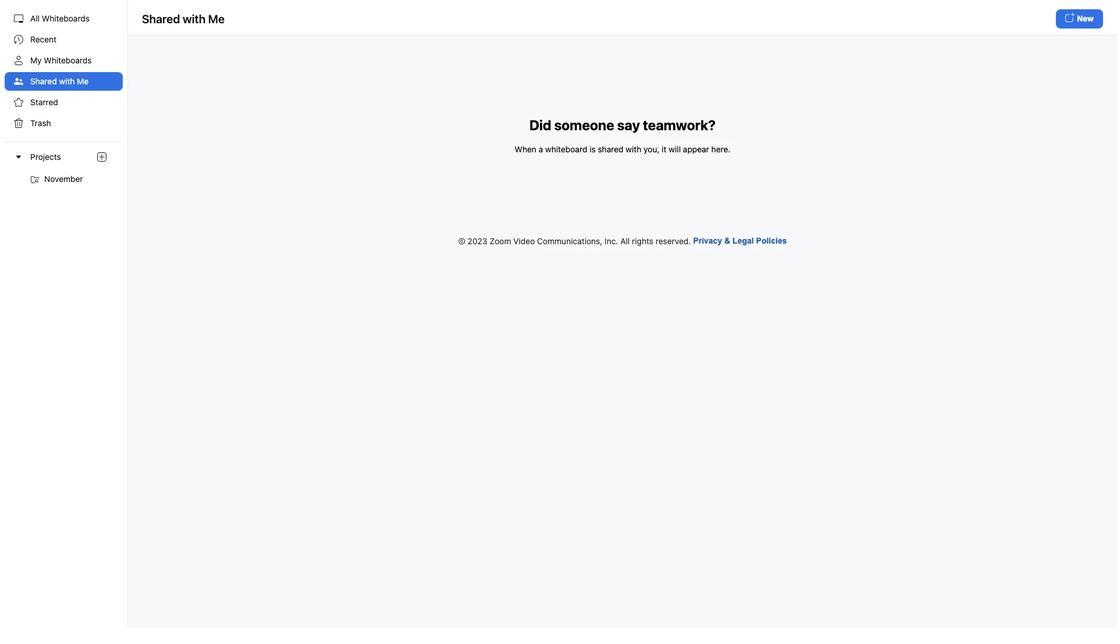 Task type: describe. For each thing, give the bounding box(es) containing it.
whiteboards for all whiteboards
[[42, 13, 90, 23]]

&
[[725, 236, 731, 246]]

here.
[[712, 144, 731, 154]]

when a whiteboard is shared with you, it will appear here.
[[515, 144, 731, 154]]

whiteboard
[[546, 144, 588, 154]]

all whiteboards menu item
[[5, 9, 123, 28]]

will
[[669, 144, 681, 154]]

me inside application
[[208, 12, 225, 25]]

new button
[[1057, 9, 1104, 29]]

my whiteboards
[[30, 55, 92, 65]]

with inside menu item
[[59, 76, 75, 86]]

is
[[590, 144, 596, 154]]

say
[[618, 117, 640, 133]]

did someone say teamwork?
[[530, 117, 716, 133]]

it
[[662, 144, 667, 154]]

trash
[[30, 118, 51, 128]]

shared with me inside menu item
[[30, 76, 89, 86]]

november
[[44, 174, 83, 184]]

all inside menu item
[[30, 13, 40, 23]]

whiteboards for my whiteboards
[[44, 55, 92, 65]]

recent menu item
[[5, 30, 123, 49]]

new
[[1078, 14, 1094, 23]]

a
[[539, 144, 543, 154]]

projects
[[30, 152, 61, 162]]

starred
[[30, 97, 58, 107]]

me inside menu item
[[77, 76, 89, 86]]

privacy
[[694, 236, 723, 246]]

reserved.
[[656, 236, 691, 246]]

2 vertical spatial with
[[626, 144, 642, 154]]

2023
[[468, 236, 488, 246]]

november image
[[30, 175, 40, 185]]

© 2023 zoom video communications, inc. all rights reserved. privacy & legal policies
[[458, 236, 787, 246]]



Task type: locate. For each thing, give the bounding box(es) containing it.
whiteboards
[[42, 13, 90, 23], [44, 55, 92, 65]]

all right inc.
[[621, 236, 630, 246]]

privacy & legal policies button
[[694, 232, 787, 250]]

menu bar
[[0, 0, 128, 629]]

filled image
[[14, 77, 23, 86]]

1 horizontal spatial shared
[[142, 12, 180, 25]]

me
[[208, 12, 225, 25], [77, 76, 89, 86]]

appear
[[683, 144, 710, 154]]

menu item
[[0, 142, 127, 189]]

rights
[[632, 236, 654, 246]]

0 horizontal spatial shared with me
[[30, 76, 89, 86]]

shared
[[598, 144, 624, 154]]

whiteboards inside menu item
[[42, 13, 90, 23]]

whiteboards up recent menu item
[[42, 13, 90, 23]]

shared with me application
[[142, 9, 1104, 29]]

all up the recent
[[30, 13, 40, 23]]

shared with me menu item
[[5, 72, 123, 91]]

0 horizontal spatial all
[[30, 13, 40, 23]]

shared with me
[[142, 12, 225, 25], [30, 76, 89, 86]]

whiteboards inside "menu item"
[[44, 55, 92, 65]]

communications,
[[537, 236, 603, 246]]

1 vertical spatial whiteboards
[[44, 55, 92, 65]]

when
[[515, 144, 537, 154]]

1 vertical spatial all
[[621, 236, 630, 246]]

november menu item
[[5, 170, 123, 189]]

0 horizontal spatial me
[[77, 76, 89, 86]]

1 vertical spatial shared with me
[[30, 76, 89, 86]]

recent
[[30, 34, 57, 44]]

0 vertical spatial me
[[208, 12, 225, 25]]

you,
[[644, 144, 660, 154]]

shared with me inside application
[[142, 12, 225, 25]]

legal
[[733, 236, 754, 246]]

1 vertical spatial me
[[77, 76, 89, 86]]

shared
[[142, 12, 180, 25], [30, 76, 57, 86]]

policies
[[757, 236, 787, 246]]

did
[[530, 117, 552, 133]]

menu item containing projects
[[0, 142, 127, 189]]

inc.
[[605, 236, 619, 246]]

shared inside application
[[142, 12, 180, 25]]

1 vertical spatial with
[[59, 76, 75, 86]]

someone
[[555, 117, 615, 133]]

my
[[30, 55, 42, 65]]

1 horizontal spatial all
[[621, 236, 630, 246]]

with inside application
[[183, 12, 206, 25]]

whiteboards down recent menu item
[[44, 55, 92, 65]]

my whiteboards menu item
[[5, 51, 123, 70]]

shared inside menu item
[[30, 76, 57, 86]]

all
[[30, 13, 40, 23], [621, 236, 630, 246]]

0 vertical spatial shared
[[142, 12, 180, 25]]

1 horizontal spatial shared with me
[[142, 12, 225, 25]]

0 vertical spatial shared with me
[[142, 12, 225, 25]]

0 vertical spatial with
[[183, 12, 206, 25]]

2 horizontal spatial with
[[626, 144, 642, 154]]

teamwork?
[[643, 117, 716, 133]]

trash menu item
[[5, 114, 123, 133]]

0 horizontal spatial shared
[[30, 76, 57, 86]]

©
[[458, 236, 466, 246]]

all whiteboards
[[30, 13, 90, 23]]

menu bar containing all whiteboards
[[0, 0, 128, 629]]

1 horizontal spatial me
[[208, 12, 225, 25]]

0 horizontal spatial with
[[59, 76, 75, 86]]

0 vertical spatial whiteboards
[[42, 13, 90, 23]]

video
[[514, 236, 535, 246]]

with
[[183, 12, 206, 25], [59, 76, 75, 86], [626, 144, 642, 154]]

1 horizontal spatial with
[[183, 12, 206, 25]]

zoom
[[490, 236, 511, 246]]

starred menu item
[[5, 93, 123, 112]]

1 vertical spatial shared
[[30, 76, 57, 86]]

0 vertical spatial all
[[30, 13, 40, 23]]



Task type: vqa. For each thing, say whether or not it's contained in the screenshot.
bottom the "with"
yes



